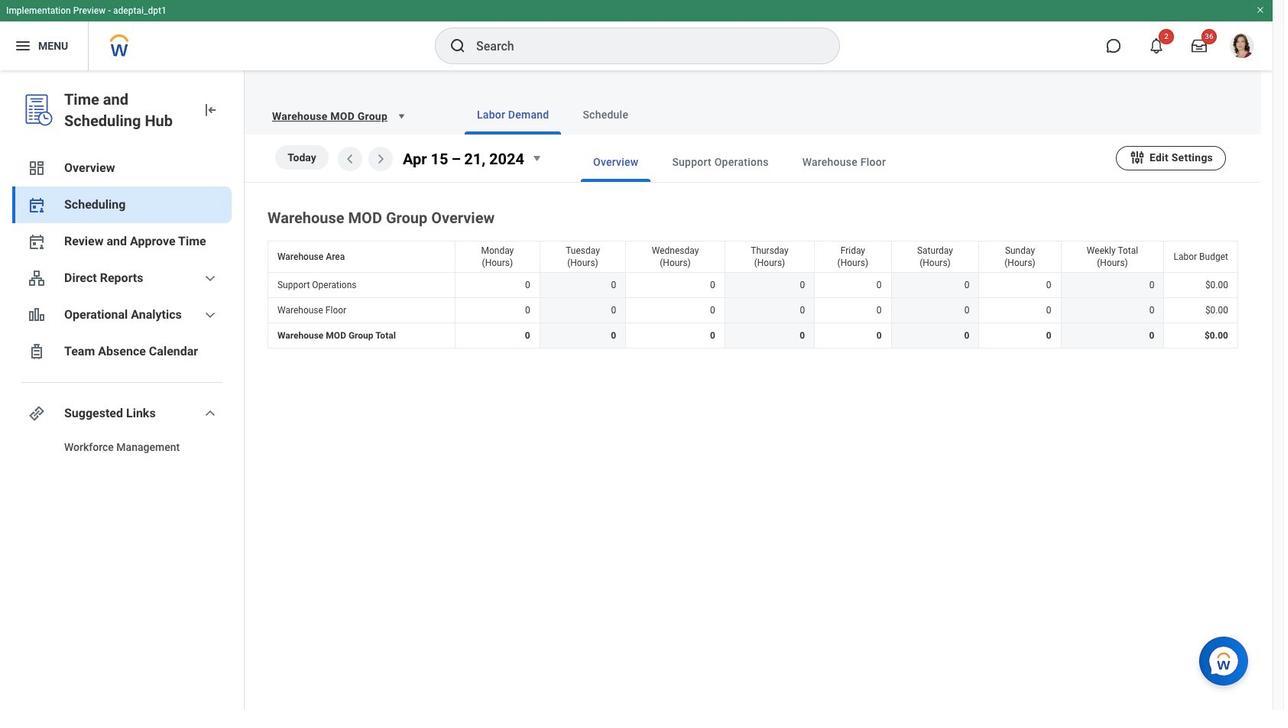 Task type: describe. For each thing, give the bounding box(es) containing it.
view team image
[[28, 269, 46, 288]]

calendar user solid image
[[28, 196, 46, 214]]

calendar user solid image
[[28, 232, 46, 251]]

1 vertical spatial tab list
[[551, 142, 1116, 182]]

justify image
[[14, 37, 32, 55]]

dashboard image
[[28, 159, 46, 177]]

notifications large image
[[1149, 38, 1165, 54]]

chevron down small image
[[201, 404, 219, 423]]

search image
[[449, 37, 467, 55]]

profile logan mcneil image
[[1230, 34, 1255, 61]]

chevron right small image
[[372, 150, 390, 168]]

close environment banner image
[[1256, 5, 1265, 15]]

chart image
[[28, 306, 46, 324]]



Task type: locate. For each thing, give the bounding box(es) containing it.
caret down small image
[[394, 109, 409, 124], [528, 149, 546, 168]]

0 vertical spatial tab list
[[434, 95, 1243, 135]]

navigation pane region
[[0, 70, 245, 710]]

1 horizontal spatial caret down small image
[[528, 149, 546, 168]]

inbox large image
[[1192, 38, 1207, 54]]

time and scheduling hub element
[[64, 89, 189, 132]]

0 vertical spatial caret down small image
[[394, 109, 409, 124]]

banner
[[0, 0, 1273, 70]]

task timeoff image
[[28, 343, 46, 361]]

Search Workday  search field
[[476, 29, 808, 63]]

link image
[[28, 404, 46, 423]]

configure image
[[1129, 149, 1146, 166]]

transformation import image
[[201, 101, 219, 119]]

tab list
[[434, 95, 1243, 135], [551, 142, 1116, 182]]

1 vertical spatial caret down small image
[[528, 149, 546, 168]]

0 horizontal spatial caret down small image
[[394, 109, 409, 124]]

tab panel
[[245, 135, 1262, 352]]

chevron left small image
[[341, 150, 359, 168]]



Task type: vqa. For each thing, say whether or not it's contained in the screenshot.
justify image
yes



